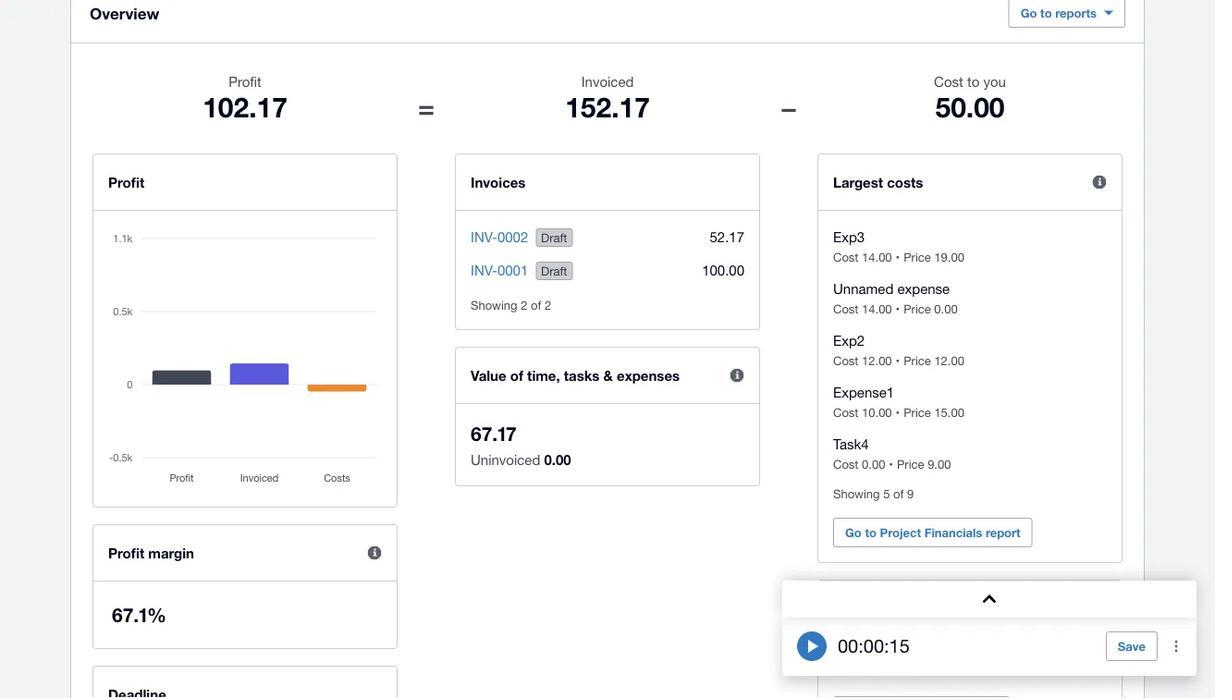 Task type: locate. For each thing, give the bounding box(es) containing it.
0 vertical spatial more info image
[[719, 357, 756, 394]]

inv-0002
[[471, 229, 529, 245]]

inv-0001
[[471, 262, 529, 278]]

value
[[471, 367, 507, 384]]

showing
[[471, 298, 518, 312], [834, 487, 880, 501]]

more info image
[[719, 357, 756, 394], [356, 535, 393, 572]]

exp3
[[834, 229, 865, 245]]

0 horizontal spatial showing
[[471, 298, 518, 312]]

15.00
[[935, 405, 965, 420]]

• inside exp3 cost 14.00 • price 19.00
[[896, 250, 900, 264]]

2 horizontal spatial 0.00
[[935, 302, 958, 316]]

• inside exp2 cost 12.00 • price 12.00
[[896, 353, 900, 368]]

inv-
[[471, 229, 498, 245], [471, 262, 498, 278]]

go left reports
[[1021, 6, 1038, 20]]

1 vertical spatial inv-
[[471, 262, 498, 278]]

start timer image
[[798, 632, 827, 662]]

cost inside exp2 cost 12.00 • price 12.00
[[834, 353, 859, 368]]

• for exp2
[[896, 353, 900, 368]]

1 draft from the top
[[541, 230, 568, 245]]

profit inside profit 102.17
[[229, 73, 262, 89]]

cost for expense1
[[834, 405, 859, 420]]

67.17
[[471, 422, 517, 446]]

0002
[[498, 229, 529, 245]]

price left 15.00 at right bottom
[[904, 405, 931, 420]]

tasks
[[564, 367, 600, 384]]

report
[[986, 526, 1021, 540]]

price inside expense1 cost 10.00 • price 15.00
[[904, 405, 931, 420]]

0 vertical spatial draft
[[541, 230, 568, 245]]

to left reports
[[1041, 6, 1053, 20]]

0 vertical spatial to
[[1041, 6, 1053, 20]]

1 vertical spatial go
[[846, 526, 862, 540]]

1 vertical spatial more info image
[[356, 535, 393, 572]]

67.17 uninvoiced 0.00
[[471, 422, 571, 468]]

0 horizontal spatial 2
[[521, 298, 528, 312]]

1 inv- from the top
[[471, 229, 498, 245]]

2 vertical spatial of
[[894, 487, 904, 501]]

inv- down the inv-0002 link
[[471, 262, 498, 278]]

52.17
[[710, 229, 745, 245]]

0 vertical spatial showing
[[471, 298, 518, 312]]

price for expense1
[[904, 405, 931, 420]]

100.00
[[702, 262, 745, 278]]

cost inside task4 cost 0.00 • price 9.00
[[834, 457, 859, 471]]

draft for inv-0001
[[541, 264, 568, 278]]

price down expense
[[904, 302, 931, 316]]

14.00 up unnamed
[[862, 250, 892, 264]]

• up expense
[[896, 250, 900, 264]]

cost up 50.00
[[935, 73, 964, 89]]

go to project financials report button
[[834, 518, 1033, 548]]

inv- up inv-0001
[[471, 229, 498, 245]]

uninvoiced
[[471, 452, 541, 468]]

0 horizontal spatial more info image
[[356, 535, 393, 572]]

2 down 0001
[[521, 298, 528, 312]]

of
[[531, 298, 542, 312], [511, 367, 524, 384], [894, 487, 904, 501]]

0.00
[[935, 302, 958, 316], [544, 452, 571, 468], [862, 457, 886, 471]]

cost down unnamed
[[834, 302, 859, 316]]

• inside expense1 cost 10.00 • price 15.00
[[896, 405, 900, 420]]

largest costs
[[834, 174, 924, 191]]

• for task4
[[889, 457, 894, 471]]

go inside go to project financials report button
[[846, 526, 862, 540]]

1 vertical spatial draft
[[541, 264, 568, 278]]

to inside button
[[865, 526, 877, 540]]

price
[[904, 250, 931, 264], [904, 302, 931, 316], [904, 353, 931, 368], [904, 405, 931, 420], [897, 457, 925, 471]]

of for showing 2 of 2
[[531, 298, 542, 312]]

invoiced 152.17
[[565, 73, 650, 123]]

2 up time,
[[545, 298, 552, 312]]

to for financials
[[865, 526, 877, 540]]

showing down inv-0001 link
[[471, 298, 518, 312]]

2 14.00 from the top
[[862, 302, 892, 316]]

draft
[[541, 230, 568, 245], [541, 264, 568, 278]]

to
[[1041, 6, 1053, 20], [968, 73, 980, 89], [865, 526, 877, 540]]

cost
[[935, 73, 964, 89], [834, 250, 859, 264], [834, 302, 859, 316], [834, 353, 859, 368], [834, 405, 859, 420], [834, 457, 859, 471]]

0 vertical spatial profit
[[229, 73, 262, 89]]

price left 9.00
[[897, 457, 925, 471]]

1 horizontal spatial go
[[1021, 6, 1038, 20]]

of up time,
[[531, 298, 542, 312]]

2
[[521, 298, 528, 312], [545, 298, 552, 312]]

0.00 down expense
[[935, 302, 958, 316]]

expenses
[[617, 367, 680, 384]]

cost inside expense1 cost 10.00 • price 15.00
[[834, 405, 859, 420]]

0 horizontal spatial 0.00
[[544, 452, 571, 468]]

0 horizontal spatial to
[[865, 526, 877, 540]]

more info image for value of time, tasks & expenses
[[719, 357, 756, 394]]

0 vertical spatial of
[[531, 298, 542, 312]]

• right 10.00
[[896, 405, 900, 420]]

1 horizontal spatial of
[[531, 298, 542, 312]]

go to reports
[[1021, 6, 1097, 20]]

inv- for 0002
[[471, 229, 498, 245]]

0 horizontal spatial 12.00
[[862, 353, 892, 368]]

of right 5
[[894, 487, 904, 501]]

go down showing 5 of 9
[[846, 526, 862, 540]]

102.17
[[203, 90, 288, 123]]

you
[[984, 73, 1007, 89]]

cost down task4
[[834, 457, 859, 471]]

67.1%
[[112, 604, 166, 627]]

cost for exp2
[[834, 353, 859, 368]]

price inside exp3 cost 14.00 • price 19.00
[[904, 250, 931, 264]]

draft right 0002
[[541, 230, 568, 245]]

2 2 from the left
[[545, 298, 552, 312]]

1 vertical spatial to
[[968, 73, 980, 89]]

cost down exp2
[[834, 353, 859, 368]]

invoiced
[[582, 73, 634, 89]]

of left time,
[[511, 367, 524, 384]]

2 vertical spatial to
[[865, 526, 877, 540]]

1 horizontal spatial 0.00
[[862, 457, 886, 471]]

0001
[[498, 262, 529, 278]]

152.17
[[565, 90, 650, 123]]

draft right 0001
[[541, 264, 568, 278]]

price inside exp2 cost 12.00 • price 12.00
[[904, 353, 931, 368]]

2 horizontal spatial of
[[894, 487, 904, 501]]

2 profit image from the left
[[143, 229, 376, 699]]

1 vertical spatial profit
[[108, 174, 145, 191]]

1:55
[[834, 656, 869, 679]]

to left project
[[865, 526, 877, 540]]

2 vertical spatial profit
[[108, 545, 145, 562]]

cost inside cost to you 50.00
[[935, 73, 964, 89]]

costs
[[887, 174, 924, 191]]

0.00 inside task4 cost 0.00 • price 9.00
[[862, 457, 886, 471]]

save
[[1118, 639, 1146, 654]]

1 vertical spatial 14.00
[[862, 302, 892, 316]]

1 14.00 from the top
[[862, 250, 892, 264]]

0 vertical spatial 14.00
[[862, 250, 892, 264]]

to inside cost to you 50.00
[[968, 73, 980, 89]]

reports
[[1056, 6, 1097, 20]]

price left 19.00
[[904, 250, 931, 264]]

go to reports button
[[1009, 0, 1126, 28]]

expense
[[898, 280, 950, 297]]

1 horizontal spatial 2
[[545, 298, 552, 312]]

to left you
[[968, 73, 980, 89]]

• down expense
[[896, 302, 900, 316]]

1 horizontal spatial showing
[[834, 487, 880, 501]]

1 vertical spatial showing
[[834, 487, 880, 501]]

cost down the exp3
[[834, 250, 859, 264]]

0 vertical spatial go
[[1021, 6, 1038, 20]]

1 horizontal spatial more info image
[[719, 357, 756, 394]]

0.00 right uninvoiced
[[544, 452, 571, 468]]

0.00 inside 67.17 uninvoiced 0.00
[[544, 452, 571, 468]]

overview
[[90, 4, 159, 22]]

0 horizontal spatial of
[[511, 367, 524, 384]]

• inside task4 cost 0.00 • price 9.00
[[889, 457, 894, 471]]

12.00
[[862, 353, 892, 368], [935, 353, 965, 368]]

go inside go to reports popup button
[[1021, 6, 1038, 20]]

• up 5
[[889, 457, 894, 471]]

2 horizontal spatial to
[[1041, 6, 1053, 20]]

cost down expense1
[[834, 405, 859, 420]]

price up expense1 cost 10.00 • price 15.00
[[904, 353, 931, 368]]

14.00
[[862, 250, 892, 264], [862, 302, 892, 316]]

price inside unnamed expense cost 14.00 • price 0.00
[[904, 302, 931, 316]]

• up expense1 cost 10.00 • price 15.00
[[896, 353, 900, 368]]

2 12.00 from the left
[[935, 353, 965, 368]]

profit
[[229, 73, 262, 89], [108, 174, 145, 191], [108, 545, 145, 562]]

1 horizontal spatial 12.00
[[935, 353, 965, 368]]

save button
[[1106, 632, 1158, 662]]

2 inv- from the top
[[471, 262, 498, 278]]

cost for task4
[[834, 457, 859, 471]]

price inside task4 cost 0.00 • price 9.00
[[897, 457, 925, 471]]

cost inside exp3 cost 14.00 • price 19.00
[[834, 250, 859, 264]]

0.00 up showing 5 of 9
[[862, 457, 886, 471]]

profit image
[[101, 229, 378, 507], [143, 229, 376, 699]]

12.00 up expense1
[[862, 353, 892, 368]]

1 horizontal spatial to
[[968, 73, 980, 89]]

12.00 up 15.00 at right bottom
[[935, 353, 965, 368]]

go
[[1021, 6, 1038, 20], [846, 526, 862, 540]]

0 vertical spatial inv-
[[471, 229, 498, 245]]

exp2 cost 12.00 • price 12.00
[[834, 332, 965, 368]]

2 draft from the top
[[541, 264, 568, 278]]

showing left 5
[[834, 487, 880, 501]]

−
[[781, 90, 798, 123]]

50.00
[[936, 90, 1005, 123]]

14.00 down unnamed
[[862, 302, 892, 316]]

0 horizontal spatial go
[[846, 526, 862, 540]]

14.00 inside exp3 cost 14.00 • price 19.00
[[862, 250, 892, 264]]

•
[[896, 250, 900, 264], [896, 302, 900, 316], [896, 353, 900, 368], [896, 405, 900, 420], [889, 457, 894, 471]]



Task type: vqa. For each thing, say whether or not it's contained in the screenshot.
the bottommost BROWN
no



Task type: describe. For each thing, give the bounding box(es) containing it.
more info image
[[1082, 164, 1119, 201]]

10.00
[[862, 405, 892, 420]]

more info image for profit margin
[[356, 535, 393, 572]]

go for go to reports
[[1021, 6, 1038, 20]]

exp2
[[834, 332, 865, 348]]

&
[[604, 367, 613, 384]]

exp3 cost 14.00 • price 19.00
[[834, 229, 965, 264]]

1 vertical spatial of
[[511, 367, 524, 384]]

1 profit image from the left
[[101, 229, 378, 507]]

task4
[[834, 436, 869, 452]]

cost to you 50.00
[[935, 73, 1007, 123]]

of for showing 5 of 9
[[894, 487, 904, 501]]

showing 2 of 2
[[471, 298, 552, 312]]

profit for margin
[[108, 545, 145, 562]]

showing for showing 5 of 9
[[834, 487, 880, 501]]

showing 5 of 9
[[834, 487, 914, 501]]

19.00
[[935, 250, 965, 264]]

• for expense1
[[896, 405, 900, 420]]

profit for 102.17
[[229, 73, 262, 89]]

largest
[[834, 174, 884, 191]]

• for exp3
[[896, 250, 900, 264]]

unnamed expense cost 14.00 • price 0.00
[[834, 280, 958, 316]]

0.00 for 67.17
[[544, 452, 571, 468]]

financials
[[925, 526, 983, 540]]

5
[[884, 487, 890, 501]]

more options image
[[1158, 628, 1195, 665]]

expense1 cost 10.00 • price 15.00
[[834, 384, 965, 420]]

task4 cost 0.00 • price 9.00
[[834, 436, 952, 471]]

9.00
[[928, 457, 952, 471]]

cost for exp3
[[834, 250, 859, 264]]

draft for inv-0002
[[541, 230, 568, 245]]

inv-0001 link
[[471, 262, 529, 278]]

0.00 inside unnamed expense cost 14.00 • price 0.00
[[935, 302, 958, 316]]

value of time, tasks & expenses
[[471, 367, 680, 384]]

margin
[[148, 545, 194, 562]]

price for task4
[[897, 457, 925, 471]]

• inside unnamed expense cost 14.00 • price 0.00
[[896, 302, 900, 316]]

showing for showing 2 of 2
[[471, 298, 518, 312]]

0.00 for task4
[[862, 457, 886, 471]]

profit 102.17
[[203, 73, 288, 123]]

=
[[418, 90, 435, 123]]

go for go to project financials report
[[846, 526, 862, 540]]

profit margin
[[108, 545, 194, 562]]

9
[[908, 487, 914, 501]]

expense1
[[834, 384, 895, 400]]

inv-0002 link
[[471, 229, 529, 245]]

project
[[880, 526, 922, 540]]

invoices
[[471, 174, 526, 191]]

time,
[[527, 367, 560, 384]]

unnamed
[[834, 280, 894, 297]]

go to project financials report
[[846, 526, 1021, 540]]

00:00:15
[[838, 636, 910, 657]]

inv- for 0001
[[471, 262, 498, 278]]

price for exp2
[[904, 353, 931, 368]]

price for exp3
[[904, 250, 931, 264]]

cost inside unnamed expense cost 14.00 • price 0.00
[[834, 302, 859, 316]]

to for 50.00
[[968, 73, 980, 89]]

to inside popup button
[[1041, 6, 1053, 20]]

14.00 inside unnamed expense cost 14.00 • price 0.00
[[862, 302, 892, 316]]

1 2 from the left
[[521, 298, 528, 312]]

1 12.00 from the left
[[862, 353, 892, 368]]



